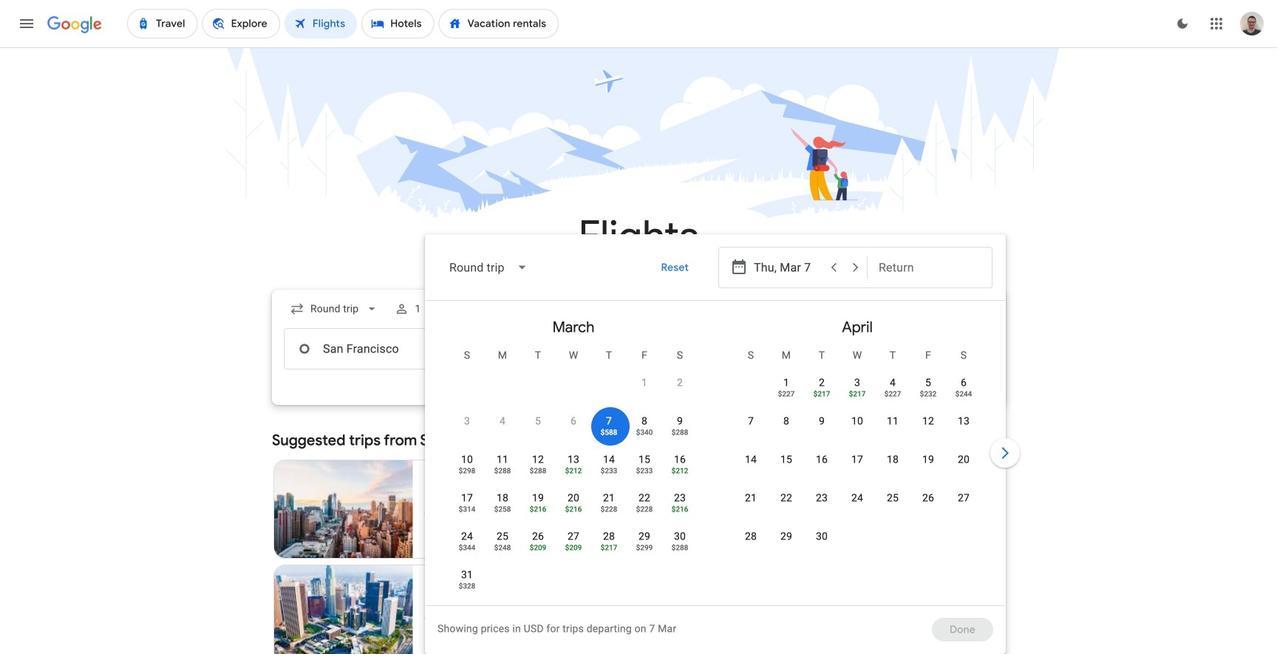 Task type: locate. For each thing, give the bounding box(es) containing it.
, 340 us dollars element
[[636, 429, 653, 436]]

1 horizontal spatial , 233 us dollars element
[[636, 467, 653, 475]]

, 288 us dollars element right , 299 us dollars element
[[672, 544, 689, 552]]

1 horizontal spatial , 228 us dollars element
[[636, 506, 653, 513]]

1 , 209 us dollars element from the left
[[530, 544, 547, 552]]

saturday, march 30, 2024 element
[[674, 529, 686, 544]]

, 216 us dollars element for the wednesday, march 20, 2024 element at the left
[[565, 506, 582, 513]]

0 horizontal spatial , 233 us dollars element
[[601, 467, 618, 475]]

2 , 227 us dollars element from the left
[[885, 390, 902, 398]]

3 , 216 us dollars element from the left
[[672, 506, 689, 513]]

, 216 us dollars element up tuesday, march 26, 2024 'element'
[[530, 506, 547, 513]]

0 horizontal spatial , 209 us dollars element
[[530, 544, 547, 552]]

, 233 us dollars element for friday, march 15, 2024 element on the bottom of the page
[[636, 467, 653, 475]]

monday, march 18, 2024 element
[[497, 491, 509, 506]]

, 288 us dollars element up the tuesday, march 19, 2024 element
[[530, 467, 547, 475]]

1 vertical spatial departure text field
[[754, 329, 856, 369]]

, 209 us dollars element right , 248 us dollars element
[[530, 544, 547, 552]]

1 departure text field from the top
[[754, 248, 822, 288]]

1 , 228 us dollars element from the left
[[601, 506, 618, 513]]

187 US dollars text field
[[588, 536, 610, 549]]

, 233 us dollars element up "thursday, march 21, 2024" element
[[601, 467, 618, 475]]

, 227 us dollars element up thursday, april 11, 2024 element
[[885, 390, 902, 398]]

Departure text field
[[754, 248, 822, 288], [754, 329, 856, 369]]

, 227 us dollars element up monday, april 8, 2024 element
[[778, 390, 795, 398]]

tuesday, march 19, 2024 element
[[532, 491, 544, 506]]

, 228 us dollars element for friday, march 22, 2024 element
[[636, 506, 653, 513]]

, 288 us dollars element up monday, march 18, 2024 element
[[494, 467, 511, 475]]

, 216 us dollars element
[[530, 506, 547, 513], [565, 506, 582, 513], [672, 506, 689, 513]]

, 298 us dollars element
[[459, 467, 476, 475]]

row
[[627, 363, 698, 411], [769, 363, 982, 411], [450, 407, 698, 450], [734, 407, 982, 450], [450, 446, 698, 488], [734, 446, 982, 488], [450, 484, 698, 527], [734, 484, 982, 527], [450, 523, 698, 565], [734, 523, 840, 565]]

, 228 us dollars element up thursday, march 28, 2024 element
[[601, 506, 618, 513]]

1 horizontal spatial , 209 us dollars element
[[565, 544, 582, 552]]

2 horizontal spatial , 216 us dollars element
[[672, 506, 689, 513]]

row up wednesday, april 24, 2024 element
[[734, 446, 982, 488]]

friday, march 1, 2024 element
[[642, 376, 648, 390]]

cell
[[911, 370, 947, 406], [947, 370, 982, 406], [911, 409, 947, 444], [947, 409, 982, 444], [911, 447, 947, 483], [947, 447, 982, 483], [911, 486, 947, 521], [947, 486, 982, 521]]

0 horizontal spatial , 228 us dollars element
[[601, 506, 618, 513]]

, 209 us dollars element left the 187 us dollars text box
[[565, 544, 582, 552]]

swap origin and destination. image
[[487, 340, 504, 358]]

monday, april 15, 2024 element
[[781, 453, 793, 467]]

row down the wednesday, march 20, 2024 element at the left
[[450, 523, 698, 565]]

, 209 us dollars element for tuesday, march 26, 2024 'element'
[[530, 544, 547, 552]]

, 288 us dollars element
[[672, 429, 689, 436], [494, 467, 511, 475], [530, 467, 547, 475], [672, 544, 689, 552]]

2 , 212 us dollars element from the left
[[672, 467, 689, 475]]

, 233 us dollars element up friday, march 22, 2024 element
[[636, 467, 653, 475]]

1 horizontal spatial , 216 us dollars element
[[565, 506, 582, 513]]

0 vertical spatial departure text field
[[754, 248, 822, 288]]

1 , 227 us dollars element from the left
[[778, 390, 795, 398]]

row up wednesday, march 27, 2024 element
[[450, 484, 698, 527]]

0 horizontal spatial , 217 us dollars element
[[601, 544, 618, 552]]

, 217 us dollars element
[[814, 390, 831, 398], [849, 390, 866, 398], [601, 544, 618, 552]]

, 299 us dollars element
[[636, 544, 653, 552]]

row up saturday, march 9, 2024 element
[[627, 363, 698, 411]]

1 horizontal spatial , 227 us dollars element
[[885, 390, 902, 398]]

sunday, april 28, 2024 element
[[745, 529, 757, 544]]

row down monday, april 22, 2024 element
[[734, 523, 840, 565]]

1 , 212 us dollars element from the left
[[565, 467, 582, 475]]

2 horizontal spatial , 217 us dollars element
[[849, 390, 866, 398]]

monday, april 1, 2024 element
[[784, 376, 790, 390]]

1 horizontal spatial , 212 us dollars element
[[672, 467, 689, 475]]

wednesday, march 6, 2024 element
[[571, 414, 577, 429]]

row up "wednesday, march 13, 2024" element
[[450, 407, 698, 450]]

tuesday, march 5, 2024 element
[[535, 414, 541, 429]]

grid
[[432, 307, 1000, 615]]

, 328 us dollars element
[[459, 583, 476, 590]]

wednesday, march 20, 2024 element
[[568, 491, 580, 506]]

thursday, march 7, 2024, departure date. element
[[606, 414, 612, 429]]

2 , 233 us dollars element from the left
[[636, 467, 653, 475]]

, 217 us dollars element up wednesday, april 10, 2024 element
[[849, 390, 866, 398]]

0 horizontal spatial , 216 us dollars element
[[530, 506, 547, 513]]

sunday, april 14, 2024 element
[[745, 453, 757, 467]]

2 departure text field from the top
[[754, 329, 856, 369]]

, 288 us dollars element up saturday, march 16, 2024 element
[[672, 429, 689, 436]]

sunday, march 24, 2024 element
[[461, 529, 473, 544]]

, 217 us dollars element for wednesday, april 3, 2024 element
[[849, 390, 866, 398]]

row group
[[432, 307, 716, 603], [716, 307, 1000, 600]]

, 288 us dollars element for saturday, march 30, 2024 element
[[672, 544, 689, 552]]

1 row group from the left
[[432, 307, 716, 603]]

wednesday, march 13, 2024 element
[[568, 453, 580, 467]]

2 , 209 us dollars element from the left
[[565, 544, 582, 552]]

saturday, march 23, 2024 element
[[674, 491, 686, 506]]

saturday, march 16, 2024 element
[[674, 453, 686, 467]]

, 288 us dollars element for tuesday, march 12, 2024 "element"
[[530, 467, 547, 475]]

friday, march 29, 2024 element
[[639, 529, 651, 544]]

thursday, april 4, 2024 element
[[890, 376, 896, 390]]

, 233 us dollars element for thursday, march 14, 2024 element
[[601, 467, 618, 475]]

, 212 us dollars element up saturday, march 23, 2024 element
[[672, 467, 689, 475]]

 image
[[475, 502, 478, 517]]

, 212 us dollars element for "wednesday, march 13, 2024" element
[[565, 467, 582, 475]]

0 horizontal spatial , 227 us dollars element
[[778, 390, 795, 398]]

thursday, march 21, 2024 element
[[603, 491, 615, 506]]

, 228 us dollars element up friday, march 29, 2024 element
[[636, 506, 653, 513]]

0 horizontal spatial , 212 us dollars element
[[565, 467, 582, 475]]

, 233 us dollars element
[[601, 467, 618, 475], [636, 467, 653, 475]]

saturday, march 2, 2024 element
[[677, 376, 683, 390]]

, 228 us dollars element
[[601, 506, 618, 513], [636, 506, 653, 513]]

1 , 233 us dollars element from the left
[[601, 467, 618, 475]]

, 248 us dollars element
[[494, 544, 511, 552]]

1 , 216 us dollars element from the left
[[530, 506, 547, 513]]

tuesday, april 9, 2024 element
[[819, 414, 825, 429]]

, 227 us dollars element
[[778, 390, 795, 398], [885, 390, 902, 398]]

row up the wednesday, march 20, 2024 element at the left
[[450, 446, 698, 488]]

thursday, march 14, 2024 element
[[603, 453, 615, 467]]

, 212 us dollars element
[[565, 467, 582, 475], [672, 467, 689, 475]]

 image inside suggested trips from san francisco region
[[475, 502, 478, 517]]

, 314 us dollars element
[[459, 506, 476, 513]]

, 212 us dollars element up the wednesday, march 20, 2024 element at the left
[[565, 467, 582, 475]]

, 216 us dollars element up saturday, march 30, 2024 element
[[672, 506, 689, 513]]

, 217 us dollars element up tuesday, april 9, 2024 element
[[814, 390, 831, 398]]

2 , 216 us dollars element from the left
[[565, 506, 582, 513]]

, 216 us dollars element up wednesday, march 27, 2024 element
[[565, 506, 582, 513]]

, 288 us dollars element for saturday, march 9, 2024 element
[[672, 429, 689, 436]]

2 , 228 us dollars element from the left
[[636, 506, 653, 513]]

None field
[[438, 250, 540, 285], [284, 296, 385, 322], [438, 250, 540, 285], [284, 296, 385, 322]]

, 217 us dollars element left , 299 us dollars element
[[601, 544, 618, 552]]

, 209 us dollars element
[[530, 544, 547, 552], [565, 544, 582, 552]]

wednesday, april 10, 2024 element
[[852, 414, 864, 429]]

Return text field
[[879, 329, 981, 369]]

, 228 us dollars element for "thursday, march 21, 2024" element
[[601, 506, 618, 513]]

1 horizontal spatial , 217 us dollars element
[[814, 390, 831, 398]]



Task type: describe. For each thing, give the bounding box(es) containing it.
row up thursday, april 11, 2024 element
[[769, 363, 982, 411]]

row down wednesday, april 17, 2024 element
[[734, 484, 982, 527]]

tuesday, april 2, 2024 element
[[819, 376, 825, 390]]

, 217 us dollars element for tuesday, april 2, 2024 element
[[814, 390, 831, 398]]

change appearance image
[[1165, 6, 1201, 41]]

, 588 us dollars element
[[601, 429, 618, 436]]

friday, march 8, 2024 element
[[642, 414, 648, 429]]

sunday, march 3, 2024 element
[[464, 414, 470, 429]]

, 227 us dollars element for monday, april 1, 2024 element
[[778, 390, 795, 398]]

sunday, march 17, 2024 element
[[461, 491, 473, 506]]

suggested trips from san francisco region
[[272, 423, 1006, 654]]

wednesday, april 24, 2024 element
[[852, 491, 864, 506]]

, 209 us dollars element for wednesday, march 27, 2024 element
[[565, 544, 582, 552]]

sunday, march 10, 2024 element
[[461, 453, 473, 467]]

friday, march 15, 2024 element
[[639, 453, 651, 467]]

wednesday, april 3, 2024 element
[[855, 376, 861, 390]]

, 258 us dollars element
[[494, 506, 511, 513]]

sunday, april 7, 2024 element
[[748, 414, 754, 429]]

thursday, april 11, 2024 element
[[887, 414, 899, 429]]

tuesday, april 30, 2024 element
[[816, 529, 828, 544]]

monday, march 11, 2024 element
[[497, 453, 509, 467]]

saturday, march 9, 2024 element
[[677, 414, 683, 429]]

thursday, april 25, 2024 element
[[887, 491, 899, 506]]

2 row group from the left
[[716, 307, 1000, 600]]

wednesday, april 17, 2024 element
[[852, 453, 864, 467]]

row up wednesday, april 17, 2024 element
[[734, 407, 982, 450]]

monday, april 29, 2024 element
[[781, 529, 793, 544]]

monday, april 8, 2024 element
[[784, 414, 790, 429]]

sunday, march 31, 2024 element
[[461, 568, 473, 583]]

explore destinations image
[[977, 470, 995, 487]]

, 227 us dollars element for thursday, april 4, 2024 element
[[885, 390, 902, 398]]

Flight search field
[[260, 234, 1023, 654]]

Where from? text field
[[284, 328, 492, 370]]

tuesday, april 23, 2024 element
[[816, 491, 828, 506]]

Return text field
[[879, 248, 981, 288]]

thursday, march 28, 2024 element
[[603, 529, 615, 544]]

tuesday, march 12, 2024 element
[[532, 453, 544, 467]]

, 216 us dollars element for the tuesday, march 19, 2024 element
[[530, 506, 547, 513]]

, 344 us dollars element
[[459, 544, 476, 552]]

, 212 us dollars element for saturday, march 16, 2024 element
[[672, 467, 689, 475]]

wednesday, march 27, 2024 element
[[568, 529, 580, 544]]

tuesday, march 26, 2024 element
[[532, 529, 544, 544]]

monday, april 22, 2024 element
[[781, 491, 793, 506]]

tuesday, april 16, 2024 element
[[816, 453, 828, 467]]

monday, march 4, 2024 element
[[500, 414, 506, 429]]

main menu image
[[18, 15, 35, 33]]

, 217 us dollars element for thursday, march 28, 2024 element
[[601, 544, 618, 552]]

sunday, april 21, 2024 element
[[745, 491, 757, 506]]

monday, march 25, 2024 element
[[497, 529, 509, 544]]

friday, march 22, 2024 element
[[639, 491, 651, 506]]

, 288 us dollars element for monday, march 11, 2024 element
[[494, 467, 511, 475]]

thursday, april 18, 2024 element
[[887, 453, 899, 467]]

grid inside "flight" search box
[[432, 307, 1000, 615]]

, 216 us dollars element for saturday, march 23, 2024 element
[[672, 506, 689, 513]]



Task type: vqa. For each thing, say whether or not it's contained in the screenshot.
Saturday, March 16, 2024 element
yes



